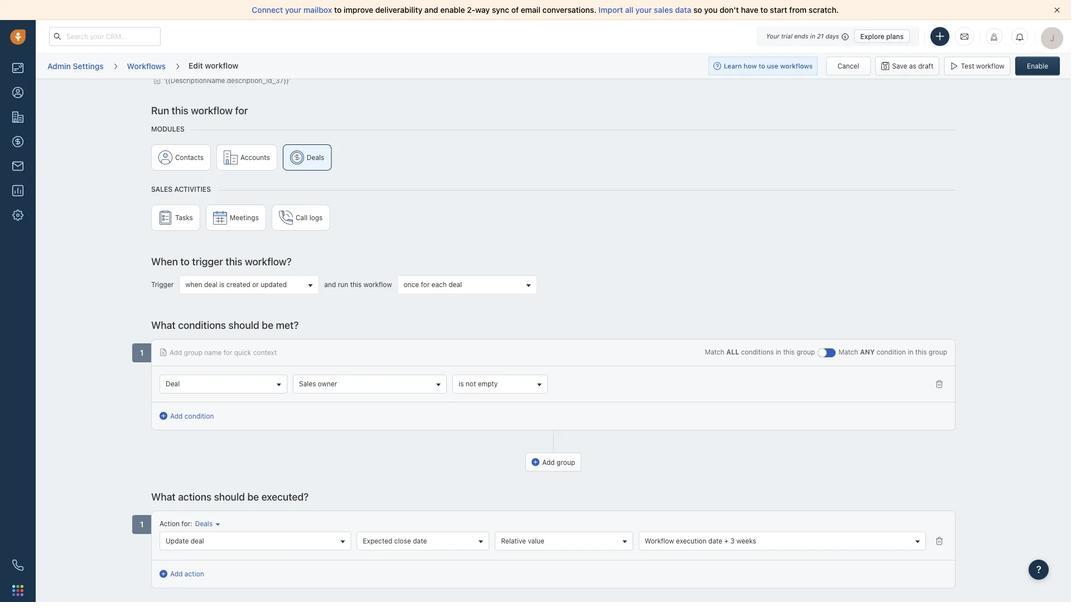 Task type: locate. For each thing, give the bounding box(es) containing it.
0 horizontal spatial condition
[[185, 412, 214, 420]]

actions
[[178, 491, 212, 503]]

match
[[705, 348, 725, 356], [839, 348, 859, 356]]

0 vertical spatial and
[[425, 5, 439, 15]]

all
[[626, 5, 634, 15]]

1 what from the top
[[151, 319, 176, 331]]

0 vertical spatial sales
[[151, 185, 173, 193]]

1 group from the top
[[151, 144, 956, 176]]

deals button
[[283, 144, 332, 171], [192, 520, 220, 529]]

connect
[[252, 5, 283, 15]]

1 vertical spatial what
[[151, 491, 176, 503]]

0 horizontal spatial deals button
[[192, 520, 220, 529]]

is left created
[[220, 281, 225, 289]]

expected
[[363, 537, 393, 545]]

date right close
[[413, 537, 427, 545]]

workflow
[[645, 537, 675, 545]]

deal inside button
[[204, 281, 218, 289]]

deal for update deal
[[191, 537, 204, 545]]

Search your CRM... text field
[[49, 27, 161, 46]]

each
[[432, 281, 447, 289]]

1 vertical spatial conditions
[[742, 348, 775, 356]]

0 vertical spatial conditions
[[178, 319, 226, 331]]

deal down :
[[191, 537, 204, 545]]

1 horizontal spatial your
[[636, 5, 652, 15]]

add condition link
[[160, 411, 214, 421]]

1 horizontal spatial match
[[839, 348, 859, 356]]

conditions
[[178, 319, 226, 331], [742, 348, 775, 356]]

what for what conditions should be met?
[[151, 319, 176, 331]]

add inside add action link
[[170, 570, 183, 578]]

2 date from the left
[[709, 537, 723, 545]]

0 vertical spatial be
[[262, 319, 274, 331]]

condition right any
[[877, 348, 907, 356]]

is left not
[[459, 380, 464, 388]]

all
[[727, 348, 740, 356]]

and left enable on the left top
[[425, 5, 439, 15]]

match left all
[[705, 348, 725, 356]]

cancel button
[[827, 57, 871, 76]]

match left any
[[839, 348, 859, 356]]

email
[[521, 5, 541, 15]]

what down the trigger
[[151, 319, 176, 331]]

sales owner
[[299, 380, 337, 388]]

when to trigger this workflow?
[[151, 255, 292, 267]]

1 vertical spatial be
[[248, 491, 259, 503]]

workflow
[[205, 61, 239, 70], [977, 62, 1005, 70], [191, 104, 233, 116], [364, 281, 392, 289]]

0 horizontal spatial is
[[220, 281, 225, 289]]

1 match from the left
[[705, 348, 725, 356]]

for left quick
[[224, 349, 232, 356]]

to right "mailbox" at left top
[[334, 5, 342, 15]]

match for match all conditions in this group
[[705, 348, 725, 356]]

0 horizontal spatial conditions
[[178, 319, 226, 331]]

your
[[285, 5, 302, 15], [636, 5, 652, 15]]

name
[[205, 349, 222, 356]]

of
[[512, 5, 519, 15]]

add action
[[170, 570, 204, 578]]

deal inside "button"
[[191, 537, 204, 545]]

0 vertical spatial should
[[229, 319, 260, 331]]

1 vertical spatial is
[[459, 380, 464, 388]]

for
[[235, 104, 248, 116], [421, 281, 430, 289], [224, 349, 232, 356], [182, 520, 190, 528]]

add condition
[[170, 412, 214, 420]]

1 horizontal spatial deals button
[[283, 144, 332, 171]]

should for conditions
[[229, 319, 260, 331]]

date
[[413, 537, 427, 545], [709, 537, 723, 545]]

trigger
[[151, 281, 174, 289]]

phone element
[[7, 555, 29, 577]]

1 vertical spatial condition
[[185, 412, 214, 420]]

0 vertical spatial condition
[[877, 348, 907, 356]]

2 horizontal spatial to
[[761, 5, 769, 15]]

1 horizontal spatial deals
[[307, 153, 325, 161]]

0 horizontal spatial be
[[248, 491, 259, 503]]

deal right each
[[449, 281, 462, 289]]

should right actions
[[214, 491, 245, 503]]

sales for sales activities
[[151, 185, 173, 193]]

be left met?
[[262, 319, 274, 331]]

group
[[797, 348, 816, 356], [930, 348, 948, 356], [184, 349, 203, 356], [557, 459, 576, 467]]

when deal is created or updated
[[186, 281, 287, 289]]

add group name for quick context
[[170, 349, 277, 356]]

save
[[893, 62, 908, 70]]

0 horizontal spatial in
[[776, 348, 782, 356]]

add group
[[543, 459, 576, 467]]

date left the +
[[709, 537, 723, 545]]

what up action
[[151, 491, 176, 503]]

0 horizontal spatial deals
[[195, 520, 213, 528]]

update deal
[[166, 537, 204, 545]]

in for condition
[[909, 348, 914, 356]]

deals
[[307, 153, 325, 161], [195, 520, 213, 528]]

should up quick
[[229, 319, 260, 331]]

workflow left the once
[[364, 281, 392, 289]]

test workflow
[[962, 62, 1005, 70]]

edit
[[189, 61, 203, 70]]

deals button right accounts
[[283, 144, 332, 171]]

match all conditions in this group
[[705, 348, 816, 356]]

add inside "add condition" link
[[170, 412, 183, 420]]

0 horizontal spatial and
[[325, 281, 336, 289]]

1 your from the left
[[285, 5, 302, 15]]

match any condition in this group
[[839, 348, 948, 356]]

to left start
[[761, 5, 769, 15]]

sales
[[151, 185, 173, 193], [299, 380, 316, 388]]

1 vertical spatial deals button
[[192, 520, 220, 529]]

1 vertical spatial group
[[151, 205, 956, 236]]

2 group from the top
[[151, 205, 956, 236]]

or
[[252, 281, 259, 289]]

tasks button
[[151, 205, 200, 231]]

2-
[[467, 5, 476, 15]]

deliverability
[[376, 5, 423, 15]]

add for add condition
[[170, 412, 183, 420]]

add for add action
[[170, 570, 183, 578]]

2 horizontal spatial in
[[909, 348, 914, 356]]

run this workflow for
[[151, 104, 248, 116]]

your
[[767, 33, 780, 40]]

group inside button
[[557, 459, 576, 467]]

deal inside 'button'
[[449, 281, 462, 289]]

workflows link
[[127, 57, 166, 75]]

condition down deal button
[[185, 412, 214, 420]]

your left "mailbox" at left top
[[285, 5, 302, 15]]

should
[[229, 319, 260, 331], [214, 491, 245, 503]]

add for add group
[[543, 459, 555, 467]]

sales left activities
[[151, 185, 173, 193]]

for inside 'button'
[[421, 281, 430, 289]]

tasks
[[175, 214, 193, 222]]

what
[[151, 319, 176, 331], [151, 491, 176, 503]]

contacts
[[175, 153, 204, 161]]

conditions right all
[[742, 348, 775, 356]]

context
[[253, 349, 277, 356]]

group containing contacts
[[151, 144, 956, 176]]

0 horizontal spatial match
[[705, 348, 725, 356]]

group for modules
[[151, 144, 956, 176]]

1 horizontal spatial date
[[709, 537, 723, 545]]

for left each
[[421, 281, 430, 289]]

2 what from the top
[[151, 491, 176, 503]]

1 horizontal spatial sales
[[299, 380, 316, 388]]

group
[[151, 144, 956, 176], [151, 205, 956, 236]]

is
[[220, 281, 225, 289], [459, 380, 464, 388]]

match for match any condition in this group
[[839, 348, 859, 356]]

relative
[[501, 537, 526, 545]]

1 date from the left
[[413, 537, 427, 545]]

deal right the when in the top left of the page
[[204, 281, 218, 289]]

condition inside "add condition" link
[[185, 412, 214, 420]]

and left run
[[325, 281, 336, 289]]

group containing tasks
[[151, 205, 956, 236]]

in left 21 on the right top of page
[[811, 33, 816, 40]]

be left executed?
[[248, 491, 259, 503]]

1 horizontal spatial conditions
[[742, 348, 775, 356]]

0 horizontal spatial sales
[[151, 185, 173, 193]]

call logs button
[[272, 205, 330, 231]]

add inside add group button
[[543, 459, 555, 467]]

0 vertical spatial deals
[[307, 153, 325, 161]]

1 vertical spatial and
[[325, 281, 336, 289]]

value
[[528, 537, 545, 545]]

logs
[[310, 214, 323, 222]]

0 horizontal spatial date
[[413, 537, 427, 545]]

1 vertical spatial should
[[214, 491, 245, 503]]

in right any
[[909, 348, 914, 356]]

deals button up update deal
[[192, 520, 220, 529]]

1 vertical spatial sales
[[299, 380, 316, 388]]

save as draft
[[893, 62, 934, 70]]

conditions up the "name"
[[178, 319, 226, 331]]

workflow right test
[[977, 62, 1005, 70]]

update
[[166, 537, 189, 545]]

2 match from the left
[[839, 348, 859, 356]]

sales inside button
[[299, 380, 316, 388]]

plans
[[887, 32, 904, 40]]

workflow execution date + 3 weeks button
[[639, 532, 927, 551]]

1 horizontal spatial be
[[262, 319, 274, 331]]

your right all
[[636, 5, 652, 15]]

1 horizontal spatial in
[[811, 33, 816, 40]]

explore plans
[[861, 32, 904, 40]]

to right when
[[181, 255, 190, 267]]

executed?
[[262, 491, 309, 503]]

when deal is created or updated button
[[179, 276, 319, 295]]

deal for when deal is created or updated
[[204, 281, 218, 289]]

once
[[404, 281, 419, 289]]

0 vertical spatial group
[[151, 144, 956, 176]]

0 vertical spatial what
[[151, 319, 176, 331]]

what for what actions should be executed?
[[151, 491, 176, 503]]

in
[[811, 33, 816, 40], [776, 348, 782, 356], [909, 348, 914, 356]]

in right all
[[776, 348, 782, 356]]

0 horizontal spatial your
[[285, 5, 302, 15]]

0 horizontal spatial to
[[181, 255, 190, 267]]

days
[[826, 33, 840, 40]]

sales left owner
[[299, 380, 316, 388]]

met?
[[276, 319, 299, 331]]

workflow?
[[245, 255, 292, 267]]

1 horizontal spatial is
[[459, 380, 464, 388]]

your trial ends in 21 days
[[767, 33, 840, 40]]

accounts button
[[217, 144, 277, 171]]



Task type: vqa. For each thing, say whether or not it's contained in the screenshot.
What's new icon
yes



Task type: describe. For each thing, give the bounding box(es) containing it.
add for add group name for quick context
[[170, 349, 182, 356]]

conversations.
[[543, 5, 597, 15]]

close image
[[1055, 7, 1061, 13]]

once for each deal
[[404, 281, 462, 289]]

+
[[725, 537, 729, 545]]

start
[[771, 5, 788, 15]]

data
[[676, 5, 692, 15]]

owner
[[318, 380, 337, 388]]

connect your mailbox link
[[252, 5, 334, 15]]

date for execution
[[709, 537, 723, 545]]

send email image
[[961, 32, 969, 41]]

run
[[338, 281, 349, 289]]

sales owner button
[[293, 375, 447, 394]]

once for each deal button
[[398, 276, 537, 295]]

explore
[[861, 32, 885, 40]]

test workflow button
[[945, 57, 1011, 76]]

action
[[160, 520, 180, 528]]

deal button
[[160, 375, 288, 394]]

add action button
[[160, 569, 216, 581]]

test
[[962, 62, 975, 70]]

meetings button
[[206, 205, 266, 231]]

run
[[151, 104, 169, 116]]

you
[[705, 5, 718, 15]]

draft
[[919, 62, 934, 70]]

contacts button
[[151, 144, 211, 171]]

activities
[[174, 185, 211, 193]]

expected close date
[[363, 537, 427, 545]]

updated
[[261, 281, 287, 289]]

add group button
[[526, 453, 582, 472]]

way
[[476, 5, 490, 15]]

workflow execution date + 3 weeks
[[645, 537, 757, 545]]

phone image
[[12, 561, 23, 572]]

is not empty button
[[453, 375, 548, 394]]

update deal button
[[160, 532, 351, 551]]

admin settings
[[47, 61, 104, 71]]

1 horizontal spatial to
[[334, 5, 342, 15]]

any
[[861, 348, 876, 356]]

workflow up '{{descriptionname.description_id_37}}'
[[205, 61, 239, 70]]

enable
[[441, 5, 465, 15]]

call
[[296, 214, 308, 222]]

freshworks switcher image
[[12, 586, 23, 597]]

action
[[185, 570, 204, 578]]

1 horizontal spatial condition
[[877, 348, 907, 356]]

21
[[818, 33, 824, 40]]

mailbox
[[304, 5, 332, 15]]

from
[[790, 5, 807, 15]]

relative value
[[501, 537, 545, 545]]

save as draft button
[[876, 57, 940, 76]]

explore plans link
[[855, 30, 911, 43]]

connect your mailbox to improve deliverability and enable 2-way sync of email conversations. import all your sales data so you don't have to start from scratch.
[[252, 5, 839, 15]]

for down '{{descriptionname.description_id_37}}'
[[235, 104, 248, 116]]

0 vertical spatial deals button
[[283, 144, 332, 171]]

what's new image
[[991, 33, 999, 41]]

admin
[[47, 61, 71, 71]]

2 your from the left
[[636, 5, 652, 15]]

date for close
[[413, 537, 427, 545]]

ends
[[795, 33, 809, 40]]

0 vertical spatial is
[[220, 281, 225, 289]]

sync
[[492, 5, 510, 15]]

and run this workflow
[[325, 281, 392, 289]]

import
[[599, 5, 624, 15]]

relative value button
[[495, 532, 634, 551]]

when
[[151, 255, 178, 267]]

be for executed?
[[248, 491, 259, 503]]

execution
[[677, 537, 707, 545]]

don't
[[720, 5, 740, 15]]

improve
[[344, 5, 374, 15]]

enable button
[[1016, 57, 1061, 76]]

weeks
[[737, 537, 757, 545]]

in for conditions
[[776, 348, 782, 356]]

empty
[[478, 380, 498, 388]]

be for met?
[[262, 319, 274, 331]]

sales
[[654, 5, 674, 15]]

as
[[910, 62, 917, 70]]

modules
[[151, 125, 185, 133]]

trigger
[[192, 255, 223, 267]]

action for :
[[160, 520, 192, 528]]

1 horizontal spatial and
[[425, 5, 439, 15]]

1 vertical spatial deals
[[195, 520, 213, 528]]

sales for sales owner
[[299, 380, 316, 388]]

is not empty
[[459, 380, 498, 388]]

in for ends
[[811, 33, 816, 40]]

for right action
[[182, 520, 190, 528]]

deal
[[166, 380, 180, 388]]

workflows
[[127, 61, 166, 71]]

workflow inside button
[[977, 62, 1005, 70]]

import all your sales data link
[[599, 5, 694, 15]]

'{{descriptionname.description_id_37}}'
[[164, 76, 291, 84]]

trial
[[782, 33, 793, 40]]

sales activities
[[151, 185, 211, 193]]

should for actions
[[214, 491, 245, 503]]

workflow down '{{descriptionname.description_id_37}}'
[[191, 104, 233, 116]]

scratch.
[[809, 5, 839, 15]]

group for sales activities
[[151, 205, 956, 236]]

meetings
[[230, 214, 259, 222]]

expected close date button
[[357, 532, 490, 551]]

what conditions should be met?
[[151, 319, 299, 331]]

quick
[[234, 349, 251, 356]]

what actions should be executed?
[[151, 491, 309, 503]]

enable
[[1028, 62, 1049, 70]]

when
[[186, 281, 202, 289]]

admin settings link
[[47, 57, 104, 75]]



